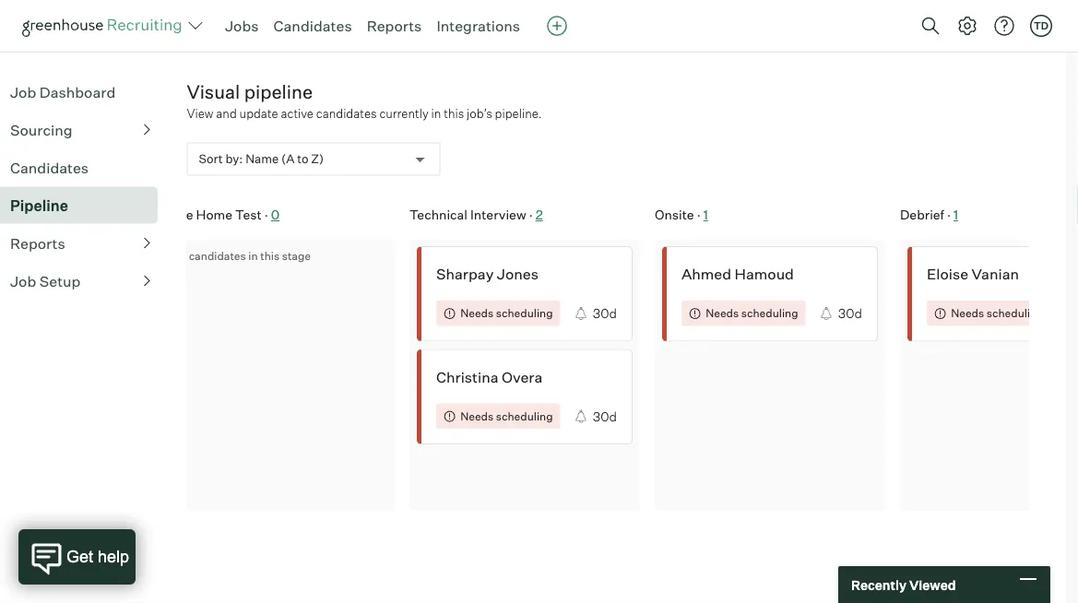 Task type: locate. For each thing, give the bounding box(es) containing it.
candidates
[[274, 17, 352, 35], [10, 159, 89, 177]]

eloise
[[928, 265, 969, 283]]

needs scheduling
[[461, 307, 554, 320], [706, 307, 799, 320], [952, 307, 1045, 320], [461, 409, 554, 423]]

needs down eloise vanian
[[952, 307, 985, 320]]

in inside visual pipeline view and update active candidates currently in this job's pipeline.
[[431, 106, 441, 121]]

name
[[246, 152, 279, 167]]

·
[[265, 207, 269, 223], [530, 207, 533, 223], [698, 207, 701, 223], [948, 207, 952, 223]]

0 vertical spatial in
[[431, 106, 441, 121]]

sort by: name (a to z)
[[199, 152, 324, 167]]

scheduling down vanian
[[988, 307, 1045, 320]]

this
[[444, 106, 464, 121], [261, 249, 280, 263]]

interview
[[471, 207, 527, 223]]

td
[[1034, 19, 1049, 32]]

scheduling down jones
[[497, 307, 554, 320]]

reports down pipeline
[[10, 235, 65, 253]]

1 horizontal spatial reports link
[[367, 17, 422, 35]]

30d
[[594, 306, 618, 322], [839, 306, 863, 322], [594, 408, 618, 425]]

1 horizontal spatial reports
[[367, 17, 422, 35]]

needs scheduling for jones
[[461, 307, 554, 320]]

in
[[431, 106, 441, 121], [249, 249, 258, 263]]

· left 0
[[265, 207, 269, 223]]

1 horizontal spatial this
[[444, 106, 464, 121]]

recently
[[852, 577, 907, 593]]

needs down the sharpay jones
[[461, 307, 494, 320]]

view
[[187, 106, 214, 121]]

reports link
[[367, 17, 422, 35], [10, 233, 150, 255]]

3 · from the left
[[698, 207, 701, 223]]

· left 2
[[530, 207, 533, 223]]

pipeline link
[[10, 195, 150, 217]]

technical
[[410, 207, 468, 223]]

christina overa
[[437, 368, 543, 386]]

1 right onsite
[[704, 207, 709, 223]]

(a
[[281, 152, 295, 167]]

scheduling down 'overa'
[[497, 409, 554, 423]]

0 horizontal spatial reports
[[10, 235, 65, 253]]

sourcing
[[10, 121, 73, 140]]

home
[[197, 207, 233, 223]]

candidates right active
[[316, 106, 377, 121]]

in right currently
[[431, 106, 441, 121]]

0 vertical spatial reports
[[367, 17, 422, 35]]

1 horizontal spatial 1
[[955, 207, 959, 223]]

job
[[10, 83, 36, 102], [10, 272, 36, 291]]

take
[[165, 207, 194, 223]]

debrief
[[901, 207, 945, 223]]

0 vertical spatial candidates link
[[274, 17, 352, 35]]

2 1 from the left
[[955, 207, 959, 223]]

job inside job setup link
[[10, 272, 36, 291]]

candidates link right jobs
[[274, 17, 352, 35]]

viewed
[[910, 577, 956, 593]]

needs down "ahmed hamoud"
[[706, 307, 740, 320]]

sort
[[199, 152, 223, 167]]

job inside "job dashboard" link
[[10, 83, 36, 102]]

30d for ahmed hamoud
[[839, 306, 863, 322]]

ahmed
[[682, 265, 732, 283]]

1 job from the top
[[10, 83, 36, 102]]

pipeline
[[244, 80, 313, 104]]

pipeline.
[[495, 106, 542, 121]]

integrations link
[[437, 17, 521, 35]]

scheduling down the hamoud
[[742, 307, 799, 320]]

1 vertical spatial job
[[10, 272, 36, 291]]

0 horizontal spatial reports link
[[10, 233, 150, 255]]

· right onsite
[[698, 207, 701, 223]]

1 vertical spatial in
[[249, 249, 258, 263]]

1 1 from the left
[[704, 207, 709, 223]]

needs down christina
[[461, 409, 494, 423]]

job's
[[467, 106, 492, 121]]

scheduling for vanian
[[988, 307, 1045, 320]]

0 horizontal spatial this
[[261, 249, 280, 263]]

needs for eloise
[[952, 307, 985, 320]]

eloise vanian
[[928, 265, 1020, 283]]

1
[[704, 207, 709, 223], [955, 207, 959, 223]]

needs for christina
[[461, 409, 494, 423]]

job for job dashboard
[[10, 83, 36, 102]]

dashboard
[[39, 83, 116, 102]]

by:
[[226, 152, 243, 167]]

30d for sharpay jones
[[594, 306, 618, 322]]

scheduling
[[497, 307, 554, 320], [742, 307, 799, 320], [988, 307, 1045, 320], [497, 409, 554, 423]]

needs scheduling down 'overa'
[[461, 409, 554, 423]]

needs for sharpay
[[461, 307, 494, 320]]

job setup
[[10, 272, 81, 291]]

td button
[[1027, 11, 1056, 41]]

this inside visual pipeline view and update active candidates currently in this job's pipeline.
[[444, 106, 464, 121]]

update
[[240, 106, 278, 121]]

candidates link
[[274, 17, 352, 35], [10, 157, 150, 179]]

· right debrief
[[948, 207, 952, 223]]

1 right debrief
[[955, 207, 959, 223]]

job dashboard
[[10, 83, 116, 102]]

0 horizontal spatial 1
[[704, 207, 709, 223]]

1 vertical spatial this
[[261, 249, 280, 263]]

in down test
[[249, 249, 258, 263]]

reports up visual pipeline view and update active candidates currently in this job's pipeline.
[[367, 17, 422, 35]]

needs scheduling down vanian
[[952, 307, 1045, 320]]

1 horizontal spatial in
[[431, 106, 441, 121]]

hamoud
[[735, 265, 795, 283]]

1 vertical spatial candidates
[[189, 249, 247, 263]]

reports link up job setup link
[[10, 233, 150, 255]]

candidates right 'no'
[[189, 249, 247, 263]]

1 horizontal spatial candidates
[[274, 17, 352, 35]]

scheduling for hamoud
[[742, 307, 799, 320]]

0 vertical spatial this
[[444, 106, 464, 121]]

job up sourcing
[[10, 83, 36, 102]]

1 for ahmed
[[704, 207, 709, 223]]

needs
[[461, 307, 494, 320], [706, 307, 740, 320], [952, 307, 985, 320], [461, 409, 494, 423]]

job left setup
[[10, 272, 36, 291]]

0 horizontal spatial candidates
[[10, 159, 89, 177]]

sharpay
[[437, 265, 494, 283]]

take home test · 0
[[165, 207, 280, 223]]

1 vertical spatial candidates link
[[10, 157, 150, 179]]

2 job from the top
[[10, 272, 36, 291]]

this left stage
[[261, 249, 280, 263]]

1 vertical spatial reports link
[[10, 233, 150, 255]]

needs for ahmed
[[706, 307, 740, 320]]

1 horizontal spatial candidates
[[316, 106, 377, 121]]

setup
[[39, 272, 81, 291]]

candidates down sourcing
[[10, 159, 89, 177]]

z)
[[311, 152, 324, 167]]

reports link up visual pipeline view and update active candidates currently in this job's pipeline.
[[367, 17, 422, 35]]

0 vertical spatial reports link
[[367, 17, 422, 35]]

needs scheduling for hamoud
[[706, 307, 799, 320]]

candidates link up the pipeline link
[[10, 157, 150, 179]]

this left job's
[[444, 106, 464, 121]]

candidates
[[316, 106, 377, 121], [189, 249, 247, 263]]

reports
[[367, 17, 422, 35], [10, 235, 65, 253]]

needs scheduling down the hamoud
[[706, 307, 799, 320]]

needs scheduling down jones
[[461, 307, 554, 320]]

candidates right jobs
[[274, 17, 352, 35]]

td button
[[1031, 15, 1053, 37]]

0 vertical spatial job
[[10, 83, 36, 102]]

0 vertical spatial candidates
[[274, 17, 352, 35]]

0 vertical spatial candidates
[[316, 106, 377, 121]]



Task type: vqa. For each thing, say whether or not it's contained in the screenshot.
Overview
no



Task type: describe. For each thing, give the bounding box(es) containing it.
2 · from the left
[[530, 207, 533, 223]]

1 horizontal spatial candidates link
[[274, 17, 352, 35]]

no
[[172, 249, 187, 263]]

job setup link
[[10, 271, 150, 293]]

and
[[216, 106, 237, 121]]

recently viewed
[[852, 577, 956, 593]]

integrations
[[437, 17, 521, 35]]

onsite
[[656, 207, 695, 223]]

technical interview · 2
[[410, 207, 544, 223]]

jobs link
[[225, 17, 259, 35]]

candidates inside visual pipeline view and update active candidates currently in this job's pipeline.
[[316, 106, 377, 121]]

0 horizontal spatial candidates
[[189, 249, 247, 263]]

pipeline
[[10, 197, 68, 215]]

sharpay jones
[[437, 265, 539, 283]]

1 vertical spatial reports
[[10, 235, 65, 253]]

1 vertical spatial candidates
[[10, 159, 89, 177]]

0
[[271, 207, 280, 223]]

needs scheduling for overa
[[461, 409, 554, 423]]

vanian
[[973, 265, 1020, 283]]

currently
[[380, 106, 429, 121]]

test
[[236, 207, 262, 223]]

30d for christina overa
[[594, 408, 618, 425]]

onsite · 1
[[656, 207, 709, 223]]

search image
[[920, 15, 942, 37]]

1 for eloise
[[955, 207, 959, 223]]

0 horizontal spatial candidates link
[[10, 157, 150, 179]]

jobs
[[225, 17, 259, 35]]

to
[[297, 152, 309, 167]]

stage
[[283, 249, 311, 263]]

1 · from the left
[[265, 207, 269, 223]]

job dashboard link
[[10, 81, 150, 104]]

configure image
[[957, 15, 979, 37]]

debrief · 1
[[901, 207, 959, 223]]

visual
[[187, 80, 240, 104]]

scheduling for jones
[[497, 307, 554, 320]]

0 horizontal spatial in
[[249, 249, 258, 263]]

no candidates in this stage
[[172, 249, 311, 263]]

4 · from the left
[[948, 207, 952, 223]]

active
[[281, 106, 314, 121]]

greenhouse recruiting image
[[22, 15, 188, 37]]

visual pipeline view and update active candidates currently in this job's pipeline.
[[187, 80, 542, 121]]

scheduling for overa
[[497, 409, 554, 423]]

needs scheduling for vanian
[[952, 307, 1045, 320]]

christina
[[437, 368, 499, 386]]

ahmed hamoud
[[682, 265, 795, 283]]

job for job setup
[[10, 272, 36, 291]]

(50)
[[10, 35, 37, 51]]

overa
[[502, 368, 543, 386]]

jones
[[498, 265, 539, 283]]

2
[[536, 207, 544, 223]]

sourcing link
[[10, 119, 150, 141]]



